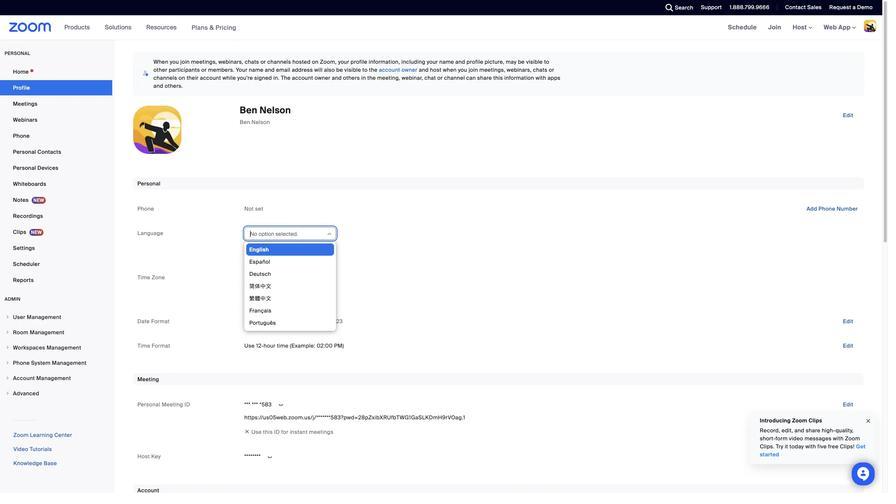 Task type: describe. For each thing, give the bounding box(es) containing it.
try
[[777, 444, 784, 451]]

phone system management menu item
[[0, 356, 112, 371]]

set
[[255, 206, 264, 212]]

not set
[[245, 206, 264, 212]]

********
[[245, 454, 261, 461]]

id for meeting
[[185, 402, 190, 409]]

recordings link
[[0, 209, 112, 224]]

form
[[776, 436, 788, 443]]

meetings
[[13, 101, 38, 107]]

resources button
[[146, 15, 180, 40]]

advanced menu item
[[0, 387, 112, 401]]

home link
[[0, 64, 112, 79]]

and up the chat
[[419, 66, 429, 73]]

including
[[402, 58, 426, 65]]

the inside the and host when you join meetings, webinars, chats or channels on their account while you're signed in. the account owner and others in the meeting, webinar, chat or channel can share this information with apps and others.
[[368, 75, 376, 81]]

host
[[430, 66, 442, 73]]

list box containing english
[[246, 244, 334, 452]]

meetings navigation
[[723, 15, 883, 40]]

workspaces
[[13, 345, 45, 352]]

0 horizontal spatial visible
[[345, 66, 361, 73]]

number
[[837, 206, 859, 212]]

chats inside the and host when you join meetings, webinars, chats or channels on their account while you're signed in. the account owner and others in the meeting, webinar, chat or channel can share this information with apps and others.
[[533, 66, 548, 73]]

when
[[443, 66, 457, 73]]

0 vertical spatial visible
[[527, 58, 543, 65]]

webinar,
[[402, 75, 423, 81]]

1 horizontal spatial zoom
[[793, 418, 808, 425]]

short-
[[760, 436, 776, 443]]

tutorials
[[30, 446, 52, 453]]

management for account management
[[36, 375, 71, 382]]

your
[[236, 66, 248, 73]]

address
[[292, 66, 313, 73]]

notes
[[13, 197, 29, 204]]

workspaces management menu item
[[0, 341, 112, 355]]

picture,
[[485, 58, 505, 65]]

record,
[[760, 428, 781, 434]]

0 vertical spatial nelson
[[260, 104, 291, 116]]

time for time format
[[138, 343, 150, 350]]

product information navigation
[[59, 15, 242, 40]]

knowledge
[[13, 460, 42, 467]]

admin
[[5, 297, 21, 303]]

request a demo
[[830, 4, 874, 11]]

knowledge base
[[13, 460, 57, 467]]

use for use this id for instant meetings
[[252, 429, 262, 436]]

contact sales
[[786, 4, 822, 11]]

hide options image
[[327, 231, 333, 237]]

meeting,
[[378, 75, 401, 81]]

you're
[[238, 75, 253, 81]]

use this id for instant meetings
[[252, 429, 334, 436]]

personal devices
[[13, 165, 58, 172]]

started
[[760, 452, 780, 459]]

center
[[54, 432, 72, 439]]

apps
[[548, 75, 561, 81]]

or down host
[[438, 75, 443, 81]]

user management menu item
[[0, 310, 112, 325]]

account
[[13, 375, 35, 382]]

1 horizontal spatial owner
[[402, 66, 418, 73]]

language
[[138, 230, 164, 237]]

join inside the and host when you join meetings, webinars, chats or channels on their account while you're signed in. the account owner and others in the meeting, webinar, chat or channel can share this information with apps and others.
[[469, 66, 478, 73]]

time zone
[[138, 274, 165, 281]]

while
[[223, 75, 236, 81]]

and left others.
[[154, 83, 163, 89]]

email
[[276, 66, 291, 73]]

11/14/2023
[[315, 318, 343, 325]]

phone inside personal menu 'menu'
[[13, 133, 30, 139]]

2 your from the left
[[427, 58, 438, 65]]

get started
[[760, 444, 866, 459]]

save button for language
[[245, 247, 270, 259]]

system
[[31, 360, 51, 367]]

meetings
[[309, 429, 334, 436]]

clips link
[[0, 225, 112, 240]]

their
[[187, 75, 199, 81]]

settings
[[13, 245, 35, 252]]

scheduler
[[13, 261, 40, 268]]

you inside when you join meetings, webinars, chats or channels hosted on zoom, your profile information, including your name and profile picture, may be visible to other participants or members. your name and email address will also be visible to the
[[170, 58, 179, 65]]

close image
[[866, 417, 872, 426]]

reports
[[13, 277, 34, 284]]

&
[[210, 24, 214, 32]]

save button for time zone
[[245, 291, 270, 303]]

advanced
[[13, 391, 39, 397]]

3 edit button from the top
[[838, 340, 860, 352]]

others
[[343, 75, 360, 81]]

ben nelson ben nelson
[[240, 104, 291, 126]]

webinars, inside the and host when you join meetings, webinars, chats or channels on their account while you're signed in. the account owner and others in the meeting, webinar, chat or channel can share this information with apps and others.
[[507, 66, 532, 73]]

reports link
[[0, 273, 112, 288]]

sales
[[808, 4, 822, 11]]

management for user management
[[27, 314, 61, 321]]

personal for personal meeting id
[[138, 402, 160, 409]]

channels inside when you join meetings, webinars, chats or channels hosted on zoom, your profile information, including your name and profile picture, may be visible to other participants or members. your name and email address will also be visible to the
[[268, 58, 291, 65]]

on inside the and host when you join meetings, webinars, chats or channels on their account while you're signed in. the account owner and others in the meeting, webinar, chat or channel can share this information with apps and others.
[[179, 75, 185, 81]]

room
[[13, 329, 28, 336]]

1 horizontal spatial account
[[292, 75, 313, 81]]

1 *** from the left
[[245, 402, 251, 409]]

use for use 12-hour time (example: 02:00 pm)
[[245, 343, 255, 350]]

0 horizontal spatial account
[[200, 75, 221, 81]]

add
[[807, 206, 818, 212]]

banner containing products
[[0, 15, 883, 40]]

date
[[138, 318, 150, 325]]

workspaces management
[[13, 345, 81, 352]]

devices
[[37, 165, 58, 172]]

or left members.
[[201, 66, 207, 73]]

personal for personal contacts
[[13, 149, 36, 156]]

1 horizontal spatial to
[[545, 58, 550, 65]]

2 horizontal spatial account
[[379, 66, 400, 73]]

video tutorials link
[[13, 446, 52, 453]]

management down workspaces management menu item
[[52, 360, 87, 367]]

zoom logo image
[[9, 23, 51, 32]]

1 vertical spatial nelson
[[252, 119, 270, 126]]

webinars, inside when you join meetings, webinars, chats or channels hosted on zoom, your profile information, including your name and profile picture, may be visible to other participants or members. your name and email address will also be visible to the
[[219, 58, 243, 65]]

right image for room
[[5, 331, 10, 335]]

learning
[[30, 432, 53, 439]]

room management
[[13, 329, 65, 336]]

edit user photo image
[[151, 126, 164, 133]]

clips!
[[841, 444, 855, 451]]

account management
[[13, 375, 71, 382]]

example: 11/14/2023
[[288, 318, 343, 325]]

français
[[250, 308, 272, 315]]

room management menu item
[[0, 326, 112, 340]]

profile picture image
[[865, 20, 877, 32]]

user management
[[13, 314, 61, 321]]

introducing zoom clips
[[760, 418, 823, 425]]

contact
[[786, 4, 807, 11]]

webinars link
[[0, 112, 112, 128]]

show host key image
[[264, 454, 276, 461]]

date format
[[138, 318, 170, 325]]

video
[[13, 446, 28, 453]]

edit for 3rd edit button from the top of the page
[[844, 343, 854, 350]]

and up in.
[[265, 66, 275, 73]]

format for date format
[[151, 318, 170, 325]]

solutions button
[[105, 15, 135, 40]]

0 vertical spatial meeting
[[138, 376, 159, 383]]

schedule
[[729, 23, 757, 31]]

information,
[[369, 58, 400, 65]]

0 vertical spatial name
[[440, 58, 454, 65]]

right image inside advanced 'menu item'
[[5, 392, 10, 396]]



Task type: vqa. For each thing, say whether or not it's contained in the screenshot.
More options for khfgdhvk icon
no



Task type: locate. For each thing, give the bounding box(es) containing it.
save
[[251, 250, 263, 257], [251, 294, 263, 301]]

zoom up the video
[[13, 432, 29, 439]]

2 *** from the left
[[252, 402, 258, 409]]

phone inside menu item
[[13, 360, 30, 367]]

1 vertical spatial meeting
[[162, 402, 183, 409]]

right image left the user
[[5, 315, 10, 320]]

2 save button from the top
[[245, 291, 270, 303]]

1 vertical spatial the
[[368, 75, 376, 81]]

webinars, up information on the top of page
[[507, 66, 532, 73]]

whiteboards
[[13, 181, 46, 188]]

save for language
[[251, 250, 263, 257]]

0 vertical spatial you
[[170, 58, 179, 65]]

1 horizontal spatial meeting
[[162, 402, 183, 409]]

meetings,
[[191, 58, 217, 65], [480, 66, 506, 73]]

1 vertical spatial webinars,
[[507, 66, 532, 73]]

2 horizontal spatial with
[[834, 436, 844, 443]]

0 horizontal spatial share
[[478, 75, 492, 81]]

0 horizontal spatial owner
[[315, 75, 331, 81]]

0 horizontal spatial you
[[170, 58, 179, 65]]

owner up webinar,
[[402, 66, 418, 73]]

and inside record, edit, and share high-quality, short-form video messages with zoom clips. try it today with five free clips!
[[795, 428, 805, 434]]

products button
[[64, 15, 93, 40]]

1 edit button from the top
[[838, 109, 860, 122]]

name up signed
[[249, 66, 264, 73]]

participants
[[169, 66, 200, 73]]

host inside meetings navigation
[[793, 23, 809, 31]]

4 edit from the top
[[844, 402, 854, 409]]

get
[[857, 444, 866, 451]]

with left apps
[[536, 75, 547, 81]]

0 vertical spatial join
[[180, 58, 190, 65]]

phone link
[[0, 128, 112, 144]]

1 vertical spatial be
[[337, 66, 343, 73]]

1 vertical spatial channels
[[154, 75, 177, 81]]

share inside record, edit, and share high-quality, short-form video messages with zoom clips. try it today with five free clips!
[[806, 428, 821, 434]]

on down participants
[[179, 75, 185, 81]]

profile up can
[[467, 58, 484, 65]]

ben
[[240, 104, 258, 116], [240, 119, 250, 126]]

time for time zone
[[138, 274, 150, 281]]

right image left room
[[5, 331, 10, 335]]

account up the meeting,
[[379, 66, 400, 73]]

recordings
[[13, 213, 43, 220]]

on inside when you join meetings, webinars, chats or channels hosted on zoom, your profile information, including your name and profile picture, may be visible to other participants or members. your name and email address will also be visible to the
[[312, 58, 319, 65]]

settings link
[[0, 241, 112, 256]]

0 vertical spatial chats
[[245, 58, 259, 65]]

https://us05web.zoom.us/j/*******583?pwd=28pzxibxrufbtwg1gaslkdmh9rvoag.1
[[245, 415, 466, 422]]

1 vertical spatial with
[[834, 436, 844, 443]]

resources
[[146, 23, 177, 31]]

search
[[676, 4, 694, 11]]

you up participants
[[170, 58, 179, 65]]

1 vertical spatial chats
[[533, 66, 548, 73]]

save down "简体中文"
[[251, 294, 263, 301]]

2 edit button from the top
[[838, 316, 860, 328]]

1 horizontal spatial join
[[469, 66, 478, 73]]

account down members.
[[200, 75, 221, 81]]

may
[[506, 58, 517, 65]]

1 save from the top
[[251, 250, 263, 257]]

webinars, up members.
[[219, 58, 243, 65]]

meetings, inside when you join meetings, webinars, chats or channels hosted on zoom, your profile information, including your name and profile picture, may be visible to other participants or members. your name and email address will also be visible to the
[[191, 58, 217, 65]]

to up apps
[[545, 58, 550, 65]]

with down messages
[[806, 444, 817, 451]]

0 horizontal spatial meetings,
[[191, 58, 217, 65]]

meetings, inside the and host when you join meetings, webinars, chats or channels on their account while you're signed in. the account owner and others in the meeting, webinar, chat or channel can share this information with apps and others.
[[480, 66, 506, 73]]

1 your from the left
[[338, 58, 350, 65]]

your right the zoom,
[[338, 58, 350, 65]]

you inside the and host when you join meetings, webinars, chats or channels on their account while you're signed in. the account owner and others in the meeting, webinar, chat or channel can share this information with apps and others.
[[458, 66, 468, 73]]

1 vertical spatial name
[[249, 66, 264, 73]]

visible up information on the top of page
[[527, 58, 543, 65]]

support
[[702, 4, 723, 11]]

host down the contact sales
[[793, 23, 809, 31]]

phone system management
[[13, 360, 87, 367]]

right image for account
[[5, 376, 10, 381]]

in.
[[274, 75, 280, 81]]

3 right image from the top
[[5, 376, 10, 381]]

the
[[281, 75, 291, 81]]

1 vertical spatial format
[[152, 343, 170, 350]]

visible
[[527, 58, 543, 65], [345, 66, 361, 73]]

0 vertical spatial channels
[[268, 58, 291, 65]]

1 vertical spatial save
[[251, 294, 263, 301]]

management
[[27, 314, 61, 321], [30, 329, 65, 336], [47, 345, 81, 352], [52, 360, 87, 367], [36, 375, 71, 382]]

right image for phone
[[5, 361, 10, 366]]

1 vertical spatial clips
[[809, 418, 823, 425]]

today
[[790, 444, 805, 451]]

简体中文
[[250, 283, 272, 290]]

clips inside 'clips' link
[[13, 229, 26, 236]]

be right also
[[337, 66, 343, 73]]

whiteboards link
[[0, 177, 112, 192]]

scheduler link
[[0, 257, 112, 272]]

1 vertical spatial on
[[179, 75, 185, 81]]

high-
[[823, 428, 836, 434]]

use up ********
[[252, 429, 262, 436]]

0 vertical spatial clips
[[13, 229, 26, 236]]

save button down "简体中文"
[[245, 291, 270, 303]]

chats inside when you join meetings, webinars, chats or channels hosted on zoom, your profile information, including your name and profile picture, may be visible to other participants or members. your name and email address will also be visible to the
[[245, 58, 259, 65]]

1 vertical spatial id
[[274, 429, 280, 436]]

right image
[[5, 331, 10, 335], [5, 361, 10, 366], [5, 376, 10, 381], [5, 392, 10, 396]]

1 ben from the top
[[240, 104, 258, 116]]

1 profile from the left
[[351, 58, 368, 65]]

personal menu menu
[[0, 64, 112, 289]]

0 horizontal spatial profile
[[351, 58, 368, 65]]

1 horizontal spatial webinars,
[[507, 66, 532, 73]]

0 horizontal spatial webinars,
[[219, 58, 243, 65]]

phone
[[13, 133, 30, 139], [138, 206, 154, 212], [819, 206, 836, 212], [13, 360, 30, 367]]

chats up 'your'
[[245, 58, 259, 65]]

when
[[154, 58, 168, 65]]

with up free
[[834, 436, 844, 443]]

0 vertical spatial the
[[369, 66, 378, 73]]

0 horizontal spatial join
[[180, 58, 190, 65]]

support link
[[696, 0, 724, 15], [702, 4, 723, 11]]

1 right image from the top
[[5, 331, 10, 335]]

english
[[250, 247, 269, 253]]

right image left advanced
[[5, 392, 10, 396]]

0 horizontal spatial clips
[[13, 229, 26, 236]]

0 vertical spatial save
[[251, 250, 263, 257]]

1 horizontal spatial be
[[518, 58, 525, 65]]

it
[[785, 444, 789, 451]]

host left key
[[138, 454, 150, 461]]

you
[[170, 58, 179, 65], [458, 66, 468, 73]]

join up participants
[[180, 58, 190, 65]]

the inside when you join meetings, webinars, chats or channels hosted on zoom, your profile information, including your name and profile picture, may be visible to other participants or members. your name and email address will also be visible to the
[[369, 66, 378, 73]]

profile up the and host when you join meetings, webinars, chats or channels on their account while you're signed in. the account owner and others in the meeting, webinar, chat or channel can share this information with apps and others.
[[351, 58, 368, 65]]

management for workspaces management
[[47, 345, 81, 352]]

0 horizontal spatial channels
[[154, 75, 177, 81]]

1 vertical spatial meetings,
[[480, 66, 506, 73]]

channels inside the and host when you join meetings, webinars, chats or channels on their account while you're signed in. the account owner and others in the meeting, webinar, chat or channel can share this information with apps and others.
[[154, 75, 177, 81]]

1 horizontal spatial meetings,
[[480, 66, 506, 73]]

2 save from the top
[[251, 294, 263, 301]]

be right may
[[518, 58, 525, 65]]

2 time from the top
[[138, 343, 150, 350]]

1.888.799.9666
[[730, 4, 770, 11]]

pm)
[[334, 343, 344, 350]]

personal devices link
[[0, 160, 112, 176]]

edit for 4th edit button from the bottom of the page
[[844, 318, 854, 325]]

can
[[467, 75, 476, 81]]

others.
[[165, 83, 183, 89]]

right image left workspaces
[[5, 346, 10, 350]]

1 vertical spatial host
[[138, 454, 150, 461]]

phone inside button
[[819, 206, 836, 212]]

zoom up clips!
[[846, 436, 861, 443]]

save button up deutsch
[[245, 247, 270, 259]]

0 vertical spatial this
[[494, 75, 503, 81]]

1 horizontal spatial visible
[[527, 58, 543, 65]]

host for host key
[[138, 454, 150, 461]]

management for room management
[[30, 329, 65, 336]]

management up advanced 'menu item'
[[36, 375, 71, 382]]

1 horizontal spatial id
[[274, 429, 280, 436]]

1 vertical spatial you
[[458, 66, 468, 73]]

zone
[[152, 274, 165, 281]]

hosted
[[293, 58, 311, 65]]

when you join meetings, webinars, chats or channels hosted on zoom, your profile information, including your name and profile picture, may be visible to other participants or members. your name and email address will also be visible to the
[[154, 58, 550, 73]]

right image left account
[[5, 376, 10, 381]]

edit button
[[838, 109, 860, 122], [838, 316, 860, 328], [838, 340, 860, 352], [838, 399, 860, 411], [838, 451, 860, 463]]

zoom inside record, edit, and share high-quality, short-form video messages with zoom clips. try it today with five free clips!
[[846, 436, 861, 443]]

0 horizontal spatial name
[[249, 66, 264, 73]]

id
[[185, 402, 190, 409], [274, 429, 280, 436]]

time left zone
[[138, 274, 150, 281]]

1 vertical spatial this
[[263, 429, 273, 436]]

your up host
[[427, 58, 438, 65]]

phone up language
[[138, 206, 154, 212]]

visible up others
[[345, 66, 361, 73]]

time down "date"
[[138, 343, 150, 350]]

right image inside account management menu item
[[5, 376, 10, 381]]

you up channel
[[458, 66, 468, 73]]

right image for workspaces management
[[5, 346, 10, 350]]

id for this
[[274, 429, 280, 436]]

record, edit, and share high-quality, short-form video messages with zoom clips. try it today with five free clips!
[[760, 428, 861, 451]]

banner
[[0, 15, 883, 40]]

2 ben from the top
[[240, 119, 250, 126]]

meetings, down picture, at the top right of the page
[[480, 66, 506, 73]]

this left for
[[263, 429, 273, 436]]

mm/dd/yyyy
[[245, 318, 276, 325]]

0 horizontal spatial be
[[337, 66, 343, 73]]

português
[[250, 320, 276, 327]]

time
[[138, 274, 150, 281], [138, 343, 150, 350]]

share up messages
[[806, 428, 821, 434]]

personal meeting id
[[138, 402, 190, 409]]

1 right image from the top
[[5, 315, 10, 320]]

share right can
[[478, 75, 492, 81]]

1 horizontal spatial channels
[[268, 58, 291, 65]]

1 horizontal spatial profile
[[467, 58, 484, 65]]

edit for fourth edit button
[[844, 402, 854, 409]]

2 right image from the top
[[5, 346, 10, 350]]

information
[[505, 75, 535, 81]]

clips up high-
[[809, 418, 823, 425]]

0 horizontal spatial id
[[185, 402, 190, 409]]

2 right image from the top
[[5, 361, 10, 366]]

join inside when you join meetings, webinars, chats or channels hosted on zoom, your profile information, including your name and profile picture, may be visible to other participants or members. your name and email address will also be visible to the
[[180, 58, 190, 65]]

0 horizontal spatial to
[[363, 66, 368, 73]]

and up when
[[456, 58, 466, 65]]

1 vertical spatial use
[[252, 429, 262, 436]]

meetings, up members.
[[191, 58, 217, 65]]

management inside "menu item"
[[27, 314, 61, 321]]

0 horizontal spatial this
[[263, 429, 273, 436]]

list box
[[246, 244, 334, 452]]

edit
[[844, 112, 854, 119], [844, 318, 854, 325], [844, 343, 854, 350], [844, 402, 854, 409], [844, 454, 854, 461]]

0 vertical spatial format
[[151, 318, 170, 325]]

right image left system
[[5, 361, 10, 366]]

5 edit from the top
[[844, 454, 854, 461]]

0 vertical spatial webinars,
[[219, 58, 243, 65]]

the down information,
[[369, 66, 378, 73]]

management up phone system management menu item
[[47, 345, 81, 352]]

a
[[853, 4, 857, 11]]

owner inside the and host when you join meetings, webinars, chats or channels on their account while you're signed in. the account owner and others in the meeting, webinar, chat or channel can share this information with apps and others.
[[315, 75, 331, 81]]

phone down webinars
[[13, 133, 30, 139]]

management up workspaces management
[[30, 329, 65, 336]]

Select Language text field
[[250, 229, 326, 240]]

1 horizontal spatial with
[[806, 444, 817, 451]]

1 vertical spatial join
[[469, 66, 478, 73]]

1 horizontal spatial this
[[494, 75, 503, 81]]

contact sales link
[[780, 0, 824, 15], [786, 4, 822, 11]]

deutsch
[[250, 271, 271, 278]]

personal for personal
[[138, 180, 161, 187]]

app
[[839, 23, 851, 31]]

right image inside room management menu item
[[5, 331, 10, 335]]

0 vertical spatial to
[[545, 58, 550, 65]]

plans
[[192, 24, 208, 32]]

use left 12-
[[245, 343, 255, 350]]

0 vertical spatial share
[[478, 75, 492, 81]]

the
[[369, 66, 378, 73], [368, 75, 376, 81]]

profile
[[351, 58, 368, 65], [467, 58, 484, 65]]

owner down will on the top left
[[315, 75, 331, 81]]

quality,
[[836, 428, 854, 434]]

members.
[[208, 66, 235, 73]]

0 horizontal spatial meeting
[[138, 376, 159, 383]]

1 horizontal spatial host
[[793, 23, 809, 31]]

0 horizontal spatial with
[[536, 75, 547, 81]]

0 horizontal spatial ***
[[245, 402, 251, 409]]

1 save button from the top
[[245, 247, 270, 259]]

0 vertical spatial use
[[245, 343, 255, 350]]

0 horizontal spatial host
[[138, 454, 150, 461]]

account down address
[[292, 75, 313, 81]]

notes link
[[0, 193, 112, 208]]

0 vertical spatial with
[[536, 75, 547, 81]]

show personal meeting id image
[[275, 402, 287, 409]]

home
[[13, 68, 29, 75]]

or up signed
[[261, 58, 266, 65]]

*** *** *583
[[245, 402, 272, 409]]

0 horizontal spatial your
[[338, 58, 350, 65]]

chat
[[425, 75, 436, 81]]

2 profile from the left
[[467, 58, 484, 65]]

right image inside user management "menu item"
[[5, 315, 10, 320]]

5 edit button from the top
[[838, 451, 860, 463]]

edit for first edit button from the bottom of the page
[[844, 454, 854, 461]]

1 vertical spatial right image
[[5, 346, 10, 350]]

0 vertical spatial be
[[518, 58, 525, 65]]

0 horizontal spatial on
[[179, 75, 185, 81]]

0 vertical spatial id
[[185, 402, 190, 409]]

format for time format
[[152, 343, 170, 350]]

0 vertical spatial on
[[312, 58, 319, 65]]

1 time from the top
[[138, 274, 150, 281]]

name up when
[[440, 58, 454, 65]]

2 edit from the top
[[844, 318, 854, 325]]

or up apps
[[549, 66, 555, 73]]

español
[[250, 259, 270, 266]]

clips up settings
[[13, 229, 26, 236]]

cancel
[[279, 250, 298, 257]]

1 horizontal spatial ***
[[252, 402, 258, 409]]

1 horizontal spatial chats
[[533, 66, 548, 73]]

management inside menu item
[[30, 329, 65, 336]]

1 vertical spatial time
[[138, 343, 150, 350]]

1 vertical spatial owner
[[315, 75, 331, 81]]

1 vertical spatial to
[[363, 66, 368, 73]]

0 vertical spatial time
[[138, 274, 150, 281]]

1 vertical spatial ben
[[240, 119, 250, 126]]

1 horizontal spatial your
[[427, 58, 438, 65]]

your
[[338, 58, 350, 65], [427, 58, 438, 65]]

0 horizontal spatial chats
[[245, 58, 259, 65]]

account owner link
[[379, 66, 418, 73]]

personal for personal devices
[[13, 165, 36, 172]]

1 horizontal spatial you
[[458, 66, 468, 73]]

1 vertical spatial share
[[806, 428, 821, 434]]

with inside the and host when you join meetings, webinars, chats or channels on their account while you're signed in. the account owner and others in the meeting, webinar, chat or channel can share this information with apps and others.
[[536, 75, 547, 81]]

4 edit button from the top
[[838, 399, 860, 411]]

1 edit from the top
[[844, 112, 854, 119]]

12-
[[256, 343, 264, 350]]

1 horizontal spatial name
[[440, 58, 454, 65]]

phone up account
[[13, 360, 30, 367]]

this down picture, at the top right of the page
[[494, 75, 503, 81]]

edit,
[[782, 428, 794, 434]]

phone right the "add"
[[819, 206, 836, 212]]

account management menu item
[[0, 371, 112, 386]]

zoom up edit,
[[793, 418, 808, 425]]

channels up email
[[268, 58, 291, 65]]

host
[[793, 23, 809, 31], [138, 454, 150, 461]]

right image for user management
[[5, 315, 10, 320]]

user photo image
[[133, 106, 182, 154]]

example:
[[290, 318, 314, 325]]

and host when you join meetings, webinars, chats or channels on their account while you're signed in. the account owner and others in the meeting, webinar, chat or channel can share this information with apps and others.
[[154, 66, 561, 89]]

profile link
[[0, 80, 112, 96]]

also
[[324, 66, 335, 73]]

join up can
[[469, 66, 478, 73]]

contacts
[[37, 149, 61, 156]]

0 vertical spatial ben
[[240, 104, 258, 116]]

host for host
[[793, 23, 809, 31]]

0 vertical spatial owner
[[402, 66, 418, 73]]

chats up information on the top of page
[[533, 66, 548, 73]]

and up video
[[795, 428, 805, 434]]

to up in
[[363, 66, 368, 73]]

key
[[151, 454, 161, 461]]

channels down other on the left of page
[[154, 75, 177, 81]]

save for time zone
[[251, 294, 263, 301]]

will
[[315, 66, 323, 73]]

right image
[[5, 315, 10, 320], [5, 346, 10, 350]]

0 horizontal spatial zoom
[[13, 432, 29, 439]]

right image inside workspaces management menu item
[[5, 346, 10, 350]]

1.888.799.9666 button
[[724, 0, 772, 15], [730, 4, 770, 11]]

share inside the and host when you join meetings, webinars, chats or channels on their account while you're signed in. the account owner and others in the meeting, webinar, chat or channel can share this information with apps and others.
[[478, 75, 492, 81]]

on up will on the top left
[[312, 58, 319, 65]]

host key
[[138, 454, 161, 461]]

(example:
[[290, 343, 316, 350]]

3 edit from the top
[[844, 343, 854, 350]]

2 horizontal spatial zoom
[[846, 436, 861, 443]]

1 horizontal spatial on
[[312, 58, 319, 65]]

4 right image from the top
[[5, 392, 10, 396]]

host button
[[793, 23, 813, 31]]

save up español
[[251, 250, 263, 257]]

join
[[769, 23, 782, 31]]

1 horizontal spatial clips
[[809, 418, 823, 425]]

webinars,
[[219, 58, 243, 65], [507, 66, 532, 73]]

format down 'date format'
[[152, 343, 170, 350]]

time format
[[138, 343, 170, 350]]

edit for 5th edit button from the bottom
[[844, 112, 854, 119]]

name
[[440, 58, 454, 65], [249, 66, 264, 73]]

right image inside phone system management menu item
[[5, 361, 10, 366]]

1 vertical spatial visible
[[345, 66, 361, 73]]

admin menu menu
[[0, 310, 112, 402]]

management up the room management
[[27, 314, 61, 321]]

the right in
[[368, 75, 376, 81]]

and down also
[[332, 75, 342, 81]]

this inside the and host when you join meetings, webinars, chats or channels on their account while you're signed in. the account owner and others in the meeting, webinar, chat or channel can share this information with apps and others.
[[494, 75, 503, 81]]

format right "date"
[[151, 318, 170, 325]]



